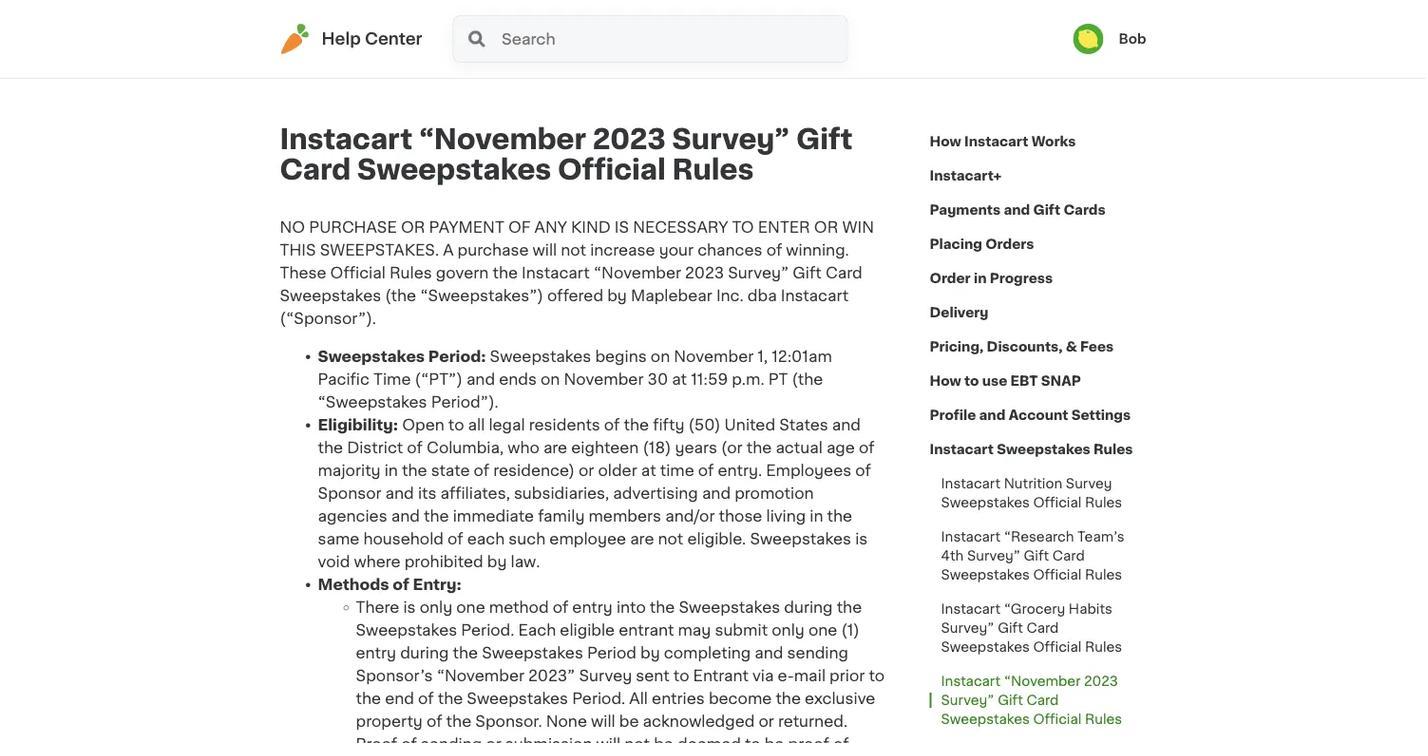 Task type: describe. For each thing, give the bounding box(es) containing it.
(or
[[721, 440, 743, 455]]

settings
[[1072, 409, 1131, 422]]

official inside no purchase or payment of any kind is necessary to enter or win this sweepstakes. a purchase will not increase your chances of winning. these official rules govern the instacart "november 2023 survey" gift card sweepstakes (the "sweepstakes") offered by maplebear inc. dba instacart ("sponsor").
[[330, 265, 386, 280]]

instacart "research team's 4th survey" gift card sweepstakes official rules
[[941, 530, 1125, 582]]

eligibility:
[[318, 417, 398, 432]]

at inside open to all legal residents of the fifty (50) united states and the district of columbia, who are eighteen (18) years (or the actual age of majority in the state of residence) or older at time of entry. employees of sponsor and its affiliates, subsidiaries, advertising and promotion agencies and the immediate family members and/or those living in the same household of each such employee are not eligible. sweepstakes is void where prohibited by law.
[[641, 463, 656, 478]]

survey" inside instacart "grocery habits survey" gift card sweepstakes official rules
[[941, 621, 995, 635]]

enter
[[758, 220, 810, 235]]

(the inside no purchase or payment of any kind is necessary to enter or win this sweepstakes. a purchase will not increase your chances of winning. these official rules govern the instacart "november 2023 survey" gift card sweepstakes (the "sweepstakes") offered by maplebear inc. dba instacart ("sponsor").
[[385, 288, 416, 303]]

12:01am
[[772, 349, 832, 364]]

2 horizontal spatial be
[[765, 736, 784, 743]]

sponsor
[[318, 486, 382, 501]]

card up no
[[280, 156, 351, 183]]

and inside methods of entry: there is only one method of entry into the sweepstakes during the sweepstakes period. each eligible entrant may submit only one (1) entry during the sweepstakes period by completing and sending sponsor's "november 2023" survey sent to entrant via e-mail prior to the end of the sweepstakes period. all entries become the exclusive property of the sponsor. none will be acknowledged or returned. proof of sending or submission will not be deemed to be pr
[[755, 645, 784, 660]]

of up each
[[553, 600, 569, 615]]

the up "property"
[[356, 691, 381, 706]]

0 vertical spatial in
[[974, 272, 987, 285]]

bob link
[[1073, 24, 1147, 54]]

0 vertical spatial only
[[420, 600, 453, 615]]

actual
[[776, 440, 823, 455]]

instacart down the 'winning.' in the top of the page
[[781, 288, 849, 303]]

purchase
[[458, 242, 529, 258]]

the up (18) in the bottom of the page
[[624, 417, 649, 432]]

orders
[[986, 238, 1034, 251]]

purchase
[[309, 220, 397, 235]]

subsidiaries,
[[514, 486, 609, 501]]

&
[[1066, 340, 1077, 354]]

pricing,
[[930, 340, 984, 354]]

not inside methods of entry: there is only one method of entry into the sweepstakes during the sweepstakes period. each eligible entrant may submit only one (1) entry during the sweepstakes period by completing and sending sponsor's "november 2023" survey sent to entrant via e-mail prior to the end of the sweepstakes period. all entries become the exclusive property of the sponsor. none will be acknowledged or returned. proof of sending or submission will not be deemed to be pr
[[625, 736, 650, 743]]

the down its
[[424, 508, 449, 524]]

and inside sweepstakes begins on november 1, 12:01am pacific time ("pt") and ends on november 30 at 11:59 p.m. pt (the "sweepstakes period").
[[466, 372, 495, 387]]

1 horizontal spatial during
[[784, 600, 833, 615]]

1 horizontal spatial only
[[772, 622, 805, 638]]

dba
[[748, 288, 777, 303]]

is inside open to all legal residents of the fifty (50) united states and the district of columbia, who are eighteen (18) years (or the actual age of majority in the state of residence) or older at time of entry. employees of sponsor and its affiliates, subsidiaries, advertising and promotion agencies and the immediate family members and/or those living in the same household of each such employee are not eligible. sweepstakes is void where prohibited by law.
[[855, 531, 868, 546]]

is inside methods of entry: there is only one method of entry into the sweepstakes during the sweepstakes period. each eligible entrant may submit only one (1) entry during the sweepstakes period by completing and sending sponsor's "november 2023" survey sent to entrant via e-mail prior to the end of the sweepstakes period. all entries become the exclusive property of the sponsor. none will be acknowledged or returned. proof of sending or submission will not be deemed to be pr
[[403, 600, 416, 615]]

period:
[[428, 349, 486, 364]]

open
[[402, 417, 445, 432]]

of inside no purchase or payment of any kind is necessary to enter or win this sweepstakes. a purchase will not increase your chances of winning. these official rules govern the instacart "november 2023 survey" gift card sweepstakes (the "sweepstakes") offered by maplebear inc. dba instacart ("sponsor").
[[767, 242, 782, 258]]

period").
[[431, 394, 499, 410]]

1 vertical spatial november
[[564, 372, 644, 387]]

end
[[385, 691, 414, 706]]

0 vertical spatial november
[[674, 349, 754, 364]]

and up age
[[832, 417, 861, 432]]

all
[[468, 417, 485, 432]]

the inside no purchase or payment of any kind is necessary to enter or win this sweepstakes. a purchase will not increase your chances of winning. these official rules govern the instacart "november 2023 survey" gift card sweepstakes (the "sweepstakes") offered by maplebear inc. dba instacart ("sponsor").
[[493, 265, 518, 280]]

instacart image
[[280, 24, 310, 54]]

card inside no purchase or payment of any kind is necessary to enter or win this sweepstakes. a purchase will not increase your chances of winning. these official rules govern the instacart "november 2023 survey" gift card sweepstakes (the "sweepstakes") offered by maplebear inc. dba instacart ("sponsor").
[[826, 265, 863, 280]]

all
[[629, 691, 648, 706]]

instacart inside instacart nutrition survey sweepstakes official rules
[[941, 477, 1001, 490]]

legal
[[489, 417, 525, 432]]

any
[[535, 220, 567, 235]]

time
[[660, 463, 694, 478]]

agencies
[[318, 508, 387, 524]]

living
[[766, 508, 806, 524]]

"sweepstakes")
[[420, 288, 544, 303]]

how to use ebt snap
[[930, 374, 1081, 388]]

eligible.
[[687, 531, 746, 546]]

1 vertical spatial are
[[630, 531, 654, 546]]

to right prior
[[869, 668, 885, 683]]

the left sponsor.
[[446, 714, 472, 729]]

not inside open to all legal residents of the fifty (50) united states and the district of columbia, who are eighteen (18) years (or the actual age of majority in the state of residence) or older at time of entry. employees of sponsor and its affiliates, subsidiaries, advertising and promotion agencies and the immediate family members and/or those living in the same household of each such employee are not eligible. sweepstakes is void where prohibited by law.
[[658, 531, 684, 546]]

pacific
[[318, 372, 370, 387]]

official inside instacart nutrition survey sweepstakes official rules
[[1033, 496, 1082, 509]]

void
[[318, 554, 350, 569]]

to down become
[[745, 736, 761, 743]]

e-
[[778, 668, 794, 683]]

not inside no purchase or payment of any kind is necessary to enter or win this sweepstakes. a purchase will not increase your chances of winning. these official rules govern the instacart "november 2023 survey" gift card sweepstakes (the "sweepstakes") offered by maplebear inc. dba instacart ("sponsor").
[[561, 242, 586, 258]]

none
[[546, 714, 587, 729]]

entry:
[[413, 577, 462, 592]]

"research
[[1004, 530, 1074, 544]]

instacart "grocery habits survey" gift card sweepstakes official rules
[[941, 602, 1122, 654]]

instacart sweepstakes rules
[[930, 443, 1133, 456]]

of right "property"
[[427, 714, 442, 729]]

proof
[[356, 736, 397, 743]]

of right age
[[859, 440, 875, 455]]

("pt")
[[415, 372, 463, 387]]

returned.
[[778, 714, 848, 729]]

"november down instacart "grocery habits survey" gift card sweepstakes official rules link
[[1004, 675, 1081, 688]]

snap
[[1041, 374, 1081, 388]]

works
[[1032, 135, 1076, 148]]

this
[[280, 242, 316, 258]]

immediate
[[453, 508, 534, 524]]

instacart inside 'link'
[[930, 443, 994, 456]]

period
[[587, 645, 637, 660]]

1 horizontal spatial sending
[[787, 645, 849, 660]]

1 vertical spatial one
[[809, 622, 838, 638]]

of up affiliates,
[[474, 463, 490, 478]]

sponsor.
[[475, 714, 542, 729]]

prohibited
[[405, 554, 483, 569]]

older
[[598, 463, 637, 478]]

and left its
[[385, 486, 414, 501]]

1 vertical spatial sending
[[421, 736, 482, 743]]

a
[[443, 242, 454, 258]]

by inside open to all legal residents of the fifty (50) united states and the district of columbia, who are eighteen (18) years (or the actual age of majority in the state of residence) or older at time of entry. employees of sponsor and its affiliates, subsidiaries, advertising and promotion agencies and the immediate family members and/or those living in the same household of each such employee are not eligible. sweepstakes is void where prohibited by law.
[[487, 554, 507, 569]]

and down entry.
[[702, 486, 731, 501]]

govern
[[436, 265, 489, 280]]

1 horizontal spatial be
[[654, 736, 674, 743]]

acknowledged
[[643, 714, 755, 729]]

the up entrant
[[650, 600, 675, 615]]

employees
[[766, 463, 852, 478]]

how to use ebt snap link
[[930, 364, 1081, 398]]

"november inside methods of entry: there is only one method of entry into the sweepstakes during the sweepstakes period. each eligible entrant may submit only one (1) entry during the sweepstakes period by completing and sending sponsor's "november 2023" survey sent to entrant via e-mail prior to the end of the sweepstakes period. all entries become the exclusive property of the sponsor. none will be acknowledged or returned. proof of sending or submission will not be deemed to be pr
[[437, 668, 525, 683]]

sweepstakes inside open to all legal residents of the fifty (50) united states and the district of columbia, who are eighteen (18) years (or the actual age of majority in the state of residence) or older at time of entry. employees of sponsor and its affiliates, subsidiaries, advertising and promotion agencies and the immediate family members and/or those living in the same household of each such employee are not eligible. sweepstakes is void where prohibited by law.
[[750, 531, 852, 546]]

columbia,
[[427, 440, 504, 455]]

the up its
[[402, 463, 427, 478]]

these
[[280, 265, 326, 280]]

entrant
[[619, 622, 674, 638]]

of right end
[[418, 691, 434, 706]]

instacart "november 2023 survey" gift card sweepstakes official rules link
[[930, 664, 1147, 736]]

will inside no purchase or payment of any kind is necessary to enter or win this sweepstakes. a purchase will not increase your chances of winning. these official rules govern the instacart "november 2023 survey" gift card sweepstakes (the "sweepstakes") offered by maplebear inc. dba instacart ("sponsor").
[[533, 242, 557, 258]]

user avatar image
[[1073, 24, 1104, 54]]

instacart up offered
[[522, 265, 590, 280]]

each
[[467, 531, 505, 546]]

0 horizontal spatial or
[[486, 736, 501, 743]]

2023"
[[528, 668, 575, 683]]

eighteen
[[571, 440, 639, 455]]

such
[[509, 531, 546, 546]]

0 horizontal spatial on
[[541, 372, 560, 387]]

instacart up purchase
[[280, 126, 413, 153]]

4th
[[941, 549, 964, 563]]

entrant
[[693, 668, 749, 683]]

survey" inside instacart "research team's 4th survey" gift card sweepstakes official rules
[[967, 549, 1021, 563]]

gift inside instacart "research team's 4th survey" gift card sweepstakes official rules
[[1024, 549, 1049, 563]]

and/or
[[665, 508, 715, 524]]

household
[[363, 531, 444, 546]]

of
[[508, 220, 531, 235]]

offered
[[547, 288, 604, 303]]

to inside open to all legal residents of the fifty (50) united states and the district of columbia, who are eighteen (18) years (or the actual age of majority in the state of residence) or older at time of entry. employees of sponsor and its affiliates, subsidiaries, advertising and promotion agencies and the immediate family members and/or those living in the same household of each such employee are not eligible. sweepstakes is void where prohibited by law.
[[448, 417, 464, 432]]

instacart nutrition survey sweepstakes official rules link
[[930, 467, 1147, 520]]

survey inside instacart nutrition survey sweepstakes official rules
[[1066, 477, 1112, 490]]

law.
[[511, 554, 540, 569]]

and up household
[[391, 508, 420, 524]]

card inside instacart "grocery habits survey" gift card sweepstakes official rules
[[1027, 621, 1059, 635]]

instacart "grocery habits survey" gift card sweepstakes official rules link
[[930, 592, 1147, 664]]

and up the orders
[[1004, 203, 1030, 217]]

its
[[418, 486, 437, 501]]

sweepstakes inside instacart "grocery habits survey" gift card sweepstakes official rules
[[941, 640, 1030, 654]]

placing
[[930, 238, 982, 251]]

of down 'years'
[[698, 463, 714, 478]]

win
[[842, 220, 874, 235]]

advertising
[[613, 486, 698, 501]]

the up (1)
[[837, 600, 862, 615]]

1 horizontal spatial period.
[[572, 691, 626, 706]]

deemed
[[678, 736, 741, 743]]

official up is
[[558, 156, 666, 183]]

by inside no purchase or payment of any kind is necessary to enter or win this sweepstakes. a purchase will not increase your chances of winning. these official rules govern the instacart "november 2023 survey" gift card sweepstakes (the "sweepstakes") offered by maplebear inc. dba instacart ("sponsor").
[[607, 288, 627, 303]]

of up there
[[393, 577, 409, 592]]

help center link
[[280, 24, 422, 54]]

your
[[659, 242, 694, 258]]

open to all legal residents of the fifty (50) united states and the district of columbia, who are eighteen (18) years (or the actual age of majority in the state of residence) or older at time of entry. employees of sponsor and its affiliates, subsidiaries, advertising and promotion agencies and the immediate family members and/or those living in the same household of each such employee are not eligible. sweepstakes is void where prohibited by law.
[[318, 417, 875, 569]]



Task type: vqa. For each thing, say whether or not it's contained in the screenshot.
used inside the Definitely does NOT taste the same as the old ones... These are absolutely disgusting. I will definitely not be buying toaster strudels anymore which stinks, because they used to be my favorite snack. Cinnamon buns, maybe off brands it is now.
no



Task type: locate. For each thing, give the bounding box(es) containing it.
sweepstakes inside no purchase or payment of any kind is necessary to enter or win this sweepstakes. a purchase will not increase your chances of winning. these official rules govern the instacart "november 2023 survey" gift card sweepstakes (the "sweepstakes") offered by maplebear inc. dba instacart ("sponsor").
[[280, 288, 381, 303]]

residents
[[529, 417, 600, 432]]

gift inside payments and gift cards link
[[1033, 203, 1061, 217]]

how up profile
[[930, 374, 961, 388]]

0 horizontal spatial 2023
[[593, 126, 666, 153]]

survey" inside no purchase or payment of any kind is necessary to enter or win this sweepstakes. a purchase will not increase your chances of winning. these official rules govern the instacart "november 2023 survey" gift card sweepstakes (the "sweepstakes") offered by maplebear inc. dba instacart ("sponsor").
[[728, 265, 789, 280]]

to left all
[[448, 417, 464, 432]]

0 vertical spatial how
[[930, 135, 961, 148]]

(the down "12:01am"
[[792, 372, 823, 387]]

instacart down instacart "grocery habits survey" gift card sweepstakes official rules
[[941, 675, 1001, 688]]

gift down the 'winning.' in the top of the page
[[793, 265, 822, 280]]

2 vertical spatial not
[[625, 736, 650, 743]]

official down the sweepstakes.
[[330, 265, 386, 280]]

official down nutrition
[[1033, 496, 1082, 509]]

property
[[356, 714, 423, 729]]

completing
[[664, 645, 751, 660]]

gift inside instacart "november 2023 survey" gift card sweepstakes official rules link
[[998, 694, 1023, 707]]

0 horizontal spatial by
[[487, 554, 507, 569]]

30
[[648, 372, 668, 387]]

rules inside no purchase or payment of any kind is necessary to enter or win this sweepstakes. a purchase will not increase your chances of winning. these official rules govern the instacart "november 2023 survey" gift card sweepstakes (the "sweepstakes") offered by maplebear inc. dba instacart ("sponsor").
[[390, 265, 432, 280]]

profile and account settings link
[[930, 398, 1131, 432]]

1 vertical spatial or
[[759, 714, 774, 729]]

become
[[709, 691, 772, 706]]

on up 30
[[651, 349, 670, 364]]

1 vertical spatial in
[[385, 463, 398, 478]]

1 vertical spatial on
[[541, 372, 560, 387]]

sent
[[636, 668, 670, 683]]

0 horizontal spatial or
[[401, 220, 425, 235]]

"november inside no purchase or payment of any kind is necessary to enter or win this sweepstakes. a purchase will not increase your chances of winning. these official rules govern the instacart "november 2023 survey" gift card sweepstakes (the "sweepstakes") offered by maplebear inc. dba instacart ("sponsor").
[[594, 265, 681, 280]]

gift
[[796, 126, 853, 153], [1033, 203, 1061, 217], [793, 265, 822, 280], [1024, 549, 1049, 563], [998, 621, 1023, 635], [998, 694, 1023, 707]]

1 horizontal spatial or
[[814, 220, 838, 235]]

1 horizontal spatial survey
[[1066, 477, 1112, 490]]

gift inside no purchase or payment of any kind is necessary to enter or win this sweepstakes. a purchase will not increase your chances of winning. these official rules govern the instacart "november 2023 survey" gift card sweepstakes (the "sweepstakes") offered by maplebear inc. dba instacart ("sponsor").
[[793, 265, 822, 280]]

card inside instacart "november 2023 survey" gift card sweepstakes official rules link
[[1027, 694, 1059, 707]]

sweepstakes inside instacart "research team's 4th survey" gift card sweepstakes official rules
[[941, 568, 1030, 582]]

the down e-
[[776, 691, 801, 706]]

"november
[[419, 126, 586, 153], [594, 265, 681, 280], [437, 668, 525, 683], [1004, 675, 1081, 688]]

rules inside instacart nutrition survey sweepstakes official rules
[[1085, 496, 1122, 509]]

instacart down profile
[[930, 443, 994, 456]]

2023 up is
[[593, 126, 666, 153]]

sweepstakes inside sweepstakes begins on november 1, 12:01am pacific time ("pt") and ends on november 30 at 11:59 p.m. pt (the "sweepstakes period").
[[490, 349, 591, 364]]

or down eighteen
[[579, 463, 594, 478]]

official down instacart "grocery habits survey" gift card sweepstakes official rules link
[[1033, 713, 1082, 726]]

official inside instacart "grocery habits survey" gift card sweepstakes official rules
[[1033, 640, 1082, 654]]

gift down instacart "grocery habits survey" gift card sweepstakes official rules
[[998, 694, 1023, 707]]

is right there
[[403, 600, 416, 615]]

0 vertical spatial period.
[[461, 622, 515, 638]]

sweepstakes inside instacart nutrition survey sweepstakes official rules
[[941, 496, 1030, 509]]

0 vertical spatial or
[[579, 463, 594, 478]]

will right submission
[[596, 736, 621, 743]]

instacart inside instacart "grocery habits survey" gift card sweepstakes official rules
[[941, 602, 1001, 616]]

of right employees
[[856, 463, 871, 478]]

sending
[[787, 645, 849, 660], [421, 736, 482, 743]]

ebt
[[1011, 374, 1038, 388]]

Search search field
[[500, 16, 847, 62]]

is up (1)
[[855, 531, 868, 546]]

1 horizontal spatial not
[[625, 736, 650, 743]]

1 vertical spatial by
[[487, 554, 507, 569]]

states
[[779, 417, 828, 432]]

how for how instacart works
[[930, 135, 961, 148]]

the down purchase
[[493, 265, 518, 280]]

survey inside methods of entry: there is only one method of entry into the sweepstakes during the sweepstakes period. each eligible entrant may submit only one (1) entry during the sweepstakes period by completing and sending sponsor's "november 2023" survey sent to entrant via e-mail prior to the end of the sweepstakes period. all entries become the exclusive property of the sponsor. none will be acknowledged or returned. proof of sending or submission will not be deemed to be pr
[[579, 668, 632, 683]]

0 vertical spatial entry
[[572, 600, 613, 615]]

0 vertical spatial by
[[607, 288, 627, 303]]

2 vertical spatial by
[[641, 645, 660, 660]]

gift up the win
[[796, 126, 853, 153]]

0 horizontal spatial in
[[385, 463, 398, 478]]

sweepstakes.
[[320, 242, 439, 258]]

1 vertical spatial (the
[[792, 372, 823, 387]]

may
[[678, 622, 711, 638]]

to
[[965, 374, 979, 388], [448, 417, 464, 432], [674, 668, 689, 683], [869, 668, 885, 683], [745, 736, 761, 743]]

rules inside 'link'
[[1094, 443, 1133, 456]]

in down district
[[385, 463, 398, 478]]

november up '11:59'
[[674, 349, 754, 364]]

is
[[855, 531, 868, 546], [403, 600, 416, 615]]

2023
[[593, 126, 666, 153], [685, 265, 724, 280], [1084, 675, 1118, 688]]

of down the enter
[[767, 242, 782, 258]]

in right living
[[810, 508, 823, 524]]

1 vertical spatial at
[[641, 463, 656, 478]]

habits
[[1069, 602, 1113, 616]]

or up the 'winning.' in the top of the page
[[814, 220, 838, 235]]

to
[[732, 220, 754, 235]]

sweepstakes
[[357, 156, 551, 183], [280, 288, 381, 303], [318, 349, 425, 364], [490, 349, 591, 364], [997, 443, 1091, 456], [941, 496, 1030, 509], [750, 531, 852, 546], [941, 568, 1030, 582], [679, 600, 780, 615], [356, 622, 457, 638], [941, 640, 1030, 654], [482, 645, 583, 660], [467, 691, 568, 706], [941, 713, 1030, 726]]

1 vertical spatial period.
[[572, 691, 626, 706]]

2 horizontal spatial by
[[641, 645, 660, 660]]

inc.
[[716, 288, 744, 303]]

2 horizontal spatial in
[[974, 272, 987, 285]]

will down the any
[[533, 242, 557, 258]]

help
[[322, 31, 361, 47]]

will right none
[[591, 714, 615, 729]]

or inside open to all legal residents of the fifty (50) united states and the district of columbia, who are eighteen (18) years (or the actual age of majority in the state of residence) or older at time of entry. employees of sponsor and its affiliates, subsidiaries, advertising and promotion agencies and the immediate family members and/or those living in the same household of each such employee are not eligible. sweepstakes is void where prohibited by law.
[[579, 463, 594, 478]]

1 vertical spatial will
[[591, 714, 615, 729]]

years
[[675, 440, 717, 455]]

card down ""research"
[[1053, 549, 1085, 563]]

instacart down 4th
[[941, 602, 1001, 616]]

1 horizontal spatial instacart "november 2023 survey" gift card sweepstakes official rules
[[941, 675, 1122, 726]]

1 horizontal spatial november
[[674, 349, 754, 364]]

method
[[489, 600, 549, 615]]

0 horizontal spatial be
[[619, 714, 639, 729]]

1 vertical spatial how
[[930, 374, 961, 388]]

0 horizontal spatial are
[[543, 440, 567, 455]]

0 vertical spatial 2023
[[593, 126, 666, 153]]

1 horizontal spatial or
[[579, 463, 594, 478]]

0 vertical spatial not
[[561, 242, 586, 258]]

0 horizontal spatial not
[[561, 242, 586, 258]]

0 horizontal spatial entry
[[356, 645, 396, 660]]

1 horizontal spatial one
[[809, 622, 838, 638]]

(the inside sweepstakes begins on november 1, 12:01am pacific time ("pt") and ends on november 30 at 11:59 p.m. pt (the "sweepstakes period").
[[792, 372, 823, 387]]

time
[[373, 372, 411, 387]]

instacart nutrition survey sweepstakes official rules
[[941, 477, 1122, 509]]

how
[[930, 135, 961, 148], [930, 374, 961, 388]]

2023 inside no purchase or payment of any kind is necessary to enter or win this sweepstakes. a purchase will not increase your chances of winning. these official rules govern the instacart "november 2023 survey" gift card sweepstakes (the "sweepstakes") offered by maplebear inc. dba instacart ("sponsor").
[[685, 265, 724, 280]]

the down united
[[747, 440, 772, 455]]

gift inside instacart "grocery habits survey" gift card sweepstakes official rules
[[998, 621, 1023, 635]]

"november up of
[[419, 126, 586, 153]]

survey up team's
[[1066, 477, 1112, 490]]

2 how from the top
[[930, 374, 961, 388]]

sweepstakes inside 'link'
[[997, 443, 1091, 456]]

submission
[[505, 736, 593, 743]]

period. up none
[[572, 691, 626, 706]]

0 vertical spatial during
[[784, 600, 833, 615]]

1 horizontal spatial are
[[630, 531, 654, 546]]

will
[[533, 242, 557, 258], [591, 714, 615, 729], [596, 736, 621, 743]]

family
[[538, 508, 585, 524]]

1 vertical spatial 2023
[[685, 265, 724, 280]]

pricing, discounts, & fees link
[[930, 330, 1114, 364]]

and up via
[[755, 645, 784, 660]]

0 vertical spatial are
[[543, 440, 567, 455]]

"sweepstakes
[[318, 394, 427, 410]]

instacart "november 2023 survey" gift card sweepstakes official rules down instacart "grocery habits survey" gift card sweepstakes official rules
[[941, 675, 1122, 726]]

by down 'each' at the left bottom of page
[[487, 554, 507, 569]]

same
[[318, 531, 360, 546]]

instacart
[[280, 126, 413, 153], [965, 135, 1029, 148], [522, 265, 590, 280], [781, 288, 849, 303], [930, 443, 994, 456], [941, 477, 1001, 490], [941, 530, 1001, 544], [941, 602, 1001, 616], [941, 675, 1001, 688]]

how for how to use ebt snap
[[930, 374, 961, 388]]

to left use
[[965, 374, 979, 388]]

1 horizontal spatial entry
[[572, 600, 613, 615]]

1 horizontal spatial at
[[672, 372, 687, 387]]

0 vertical spatial will
[[533, 242, 557, 258]]

order
[[930, 272, 971, 285]]

0 horizontal spatial sending
[[421, 736, 482, 743]]

2 or from the left
[[814, 220, 838, 235]]

sweepstakes begins on november 1, 12:01am pacific time ("pt") and ends on november 30 at 11:59 p.m. pt (the "sweepstakes period").
[[318, 349, 832, 410]]

0 vertical spatial on
[[651, 349, 670, 364]]

the up majority
[[318, 440, 343, 455]]

is
[[615, 220, 629, 235]]

2 vertical spatial in
[[810, 508, 823, 524]]

be
[[619, 714, 639, 729], [654, 736, 674, 743], [765, 736, 784, 743]]

by right offered
[[607, 288, 627, 303]]

period. down method
[[461, 622, 515, 638]]

1 horizontal spatial by
[[607, 288, 627, 303]]

official down "grocery
[[1033, 640, 1082, 654]]

1 vertical spatial during
[[400, 645, 449, 660]]

0 vertical spatial instacart "november 2023 survey" gift card sweepstakes official rules
[[280, 126, 853, 183]]

to up entries
[[674, 668, 689, 683]]

1 vertical spatial is
[[403, 600, 416, 615]]

during up mail
[[784, 600, 833, 615]]

promotion
[[735, 486, 814, 501]]

survey"
[[672, 126, 790, 153], [728, 265, 789, 280], [967, 549, 1021, 563], [941, 621, 995, 635], [941, 694, 995, 707]]

official inside instacart "research team's 4th survey" gift card sweepstakes official rules
[[1033, 568, 1082, 582]]

2023 up inc.
[[685, 265, 724, 280]]

instacart up 4th
[[941, 530, 1001, 544]]

and down use
[[979, 409, 1006, 422]]

1 horizontal spatial is
[[855, 531, 868, 546]]

payments
[[930, 203, 1001, 217]]

november
[[674, 349, 754, 364], [564, 372, 644, 387]]

gift left cards
[[1033, 203, 1061, 217]]

card down "grocery
[[1027, 621, 1059, 635]]

of down "property"
[[401, 736, 417, 743]]

entry up 'eligible'
[[572, 600, 613, 615]]

0 horizontal spatial during
[[400, 645, 449, 660]]

by up sent
[[641, 645, 660, 660]]

card down the 'winning.' in the top of the page
[[826, 265, 863, 280]]

by inside methods of entry: there is only one method of entry into the sweepstakes during the sweepstakes period. each eligible entrant may submit only one (1) entry during the sweepstakes period by completing and sending sponsor's "november 2023" survey sent to entrant via e-mail prior to the end of the sweepstakes period. all entries become the exclusive property of the sponsor. none will be acknowledged or returned. proof of sending or submission will not be deemed to be pr
[[641, 645, 660, 660]]

in right order
[[974, 272, 987, 285]]

0 horizontal spatial instacart "november 2023 survey" gift card sweepstakes official rules
[[280, 126, 853, 183]]

"november down the 'increase'
[[594, 265, 681, 280]]

1 vertical spatial survey
[[579, 668, 632, 683]]

only down entry:
[[420, 600, 453, 615]]

0 horizontal spatial only
[[420, 600, 453, 615]]

be down returned.
[[765, 736, 784, 743]]

2 horizontal spatial 2023
[[1084, 675, 1118, 688]]

into
[[617, 600, 646, 615]]

2 vertical spatial or
[[486, 736, 501, 743]]

period.
[[461, 622, 515, 638], [572, 691, 626, 706]]

gift down ""research"
[[1024, 549, 1049, 563]]

instacart left nutrition
[[941, 477, 1001, 490]]

instacart up "instacart+"
[[965, 135, 1029, 148]]

1 or from the left
[[401, 220, 425, 235]]

at
[[672, 372, 687, 387], [641, 463, 656, 478]]

2 vertical spatial 2023
[[1084, 675, 1118, 688]]

placing orders link
[[930, 227, 1034, 261]]

the right living
[[827, 508, 853, 524]]

november down begins
[[564, 372, 644, 387]]

during
[[784, 600, 833, 615], [400, 645, 449, 660]]

entries
[[652, 691, 705, 706]]

0 horizontal spatial survey
[[579, 668, 632, 683]]

on right ends
[[541, 372, 560, 387]]

rules inside instacart "grocery habits survey" gift card sweepstakes official rules
[[1085, 640, 1122, 654]]

0 vertical spatial sending
[[787, 645, 849, 660]]

instacart inside instacart "research team's 4th survey" gift card sweepstakes official rules
[[941, 530, 1001, 544]]

1 how from the top
[[930, 135, 961, 148]]

payment
[[429, 220, 504, 235]]

0 horizontal spatial is
[[403, 600, 416, 615]]

state
[[431, 463, 470, 478]]

instacart+ link
[[930, 159, 1002, 193]]

of up prohibited
[[448, 531, 463, 546]]

be down all
[[619, 714, 639, 729]]

chances
[[698, 242, 763, 258]]

the right end
[[438, 691, 463, 706]]

are down residents
[[543, 440, 567, 455]]

of down open
[[407, 440, 423, 455]]

rules
[[672, 156, 754, 183], [390, 265, 432, 280], [1094, 443, 1133, 456], [1085, 496, 1122, 509], [1085, 568, 1122, 582], [1085, 640, 1122, 654], [1085, 713, 1122, 726]]

those
[[719, 508, 763, 524]]

0 horizontal spatial at
[[641, 463, 656, 478]]

2 horizontal spatial not
[[658, 531, 684, 546]]

sponsor's
[[356, 668, 433, 683]]

team's
[[1078, 530, 1125, 544]]

order in progress link
[[930, 261, 1053, 296]]

center
[[365, 31, 422, 47]]

official up "grocery
[[1033, 568, 1082, 582]]

members
[[589, 508, 661, 524]]

where
[[354, 554, 401, 569]]

one down entry:
[[456, 600, 485, 615]]

0 horizontal spatial one
[[456, 600, 485, 615]]

placing orders
[[930, 238, 1034, 251]]

methods
[[318, 577, 389, 592]]

use
[[982, 374, 1008, 388]]

of
[[767, 242, 782, 258], [604, 417, 620, 432], [407, 440, 423, 455], [859, 440, 875, 455], [474, 463, 490, 478], [698, 463, 714, 478], [856, 463, 871, 478], [448, 531, 463, 546], [393, 577, 409, 592], [553, 600, 569, 615], [418, 691, 434, 706], [427, 714, 442, 729], [401, 736, 417, 743]]

the
[[493, 265, 518, 280], [624, 417, 649, 432], [318, 440, 343, 455], [747, 440, 772, 455], [402, 463, 427, 478], [424, 508, 449, 524], [827, 508, 853, 524], [650, 600, 675, 615], [837, 600, 862, 615], [453, 645, 478, 660], [356, 691, 381, 706], [438, 691, 463, 706], [776, 691, 801, 706], [446, 714, 472, 729]]

profile
[[930, 409, 976, 422]]

and
[[1004, 203, 1030, 217], [466, 372, 495, 387], [979, 409, 1006, 422], [832, 417, 861, 432], [385, 486, 414, 501], [702, 486, 731, 501], [391, 508, 420, 524], [755, 645, 784, 660]]

0 horizontal spatial november
[[564, 372, 644, 387]]

not down all
[[625, 736, 650, 743]]

1 vertical spatial not
[[658, 531, 684, 546]]

0 horizontal spatial period.
[[461, 622, 515, 638]]

progress
[[990, 272, 1053, 285]]

1 vertical spatial instacart "november 2023 survey" gift card sweepstakes official rules
[[941, 675, 1122, 726]]

card inside instacart "research team's 4th survey" gift card sweepstakes official rules
[[1053, 549, 1085, 563]]

0 vertical spatial at
[[672, 372, 687, 387]]

the down entry:
[[453, 645, 478, 660]]

employee
[[550, 531, 626, 546]]

be down acknowledged
[[654, 736, 674, 743]]

and up period").
[[466, 372, 495, 387]]

of up eighteen
[[604, 417, 620, 432]]

0 vertical spatial is
[[855, 531, 868, 546]]

sending down sponsor.
[[421, 736, 482, 743]]

not down and/or
[[658, 531, 684, 546]]

0 vertical spatial (the
[[385, 288, 416, 303]]

rules inside instacart "research team's 4th survey" gift card sweepstakes official rules
[[1085, 568, 1122, 582]]

0 vertical spatial one
[[456, 600, 485, 615]]

1 horizontal spatial on
[[651, 349, 670, 364]]

1 horizontal spatial (the
[[792, 372, 823, 387]]

11:59
[[691, 372, 728, 387]]

official
[[558, 156, 666, 183], [330, 265, 386, 280], [1033, 496, 1082, 509], [1033, 568, 1082, 582], [1033, 640, 1082, 654], [1033, 713, 1082, 726]]

not down the kind
[[561, 242, 586, 258]]

at inside sweepstakes begins on november 1, 12:01am pacific time ("pt") and ends on november 30 at 11:59 p.m. pt (the "sweepstakes period").
[[672, 372, 687, 387]]

(the down the sweepstakes.
[[385, 288, 416, 303]]

at up advertising
[[641, 463, 656, 478]]

1,
[[758, 349, 768, 364]]

1 horizontal spatial in
[[810, 508, 823, 524]]

("sponsor").
[[280, 311, 376, 326]]

2 vertical spatial will
[[596, 736, 621, 743]]

2 horizontal spatial or
[[759, 714, 774, 729]]

mail
[[794, 668, 826, 683]]

0 horizontal spatial (the
[[385, 288, 416, 303]]

or down become
[[759, 714, 774, 729]]

1 vertical spatial only
[[772, 622, 805, 638]]

1 horizontal spatial 2023
[[685, 265, 724, 280]]

1 vertical spatial entry
[[356, 645, 396, 660]]

0 vertical spatial survey
[[1066, 477, 1112, 490]]

discounts,
[[987, 340, 1063, 354]]

delivery link
[[930, 296, 989, 330]]

during up 'sponsor's'
[[400, 645, 449, 660]]

card down instacart "grocery habits survey" gift card sweepstakes official rules link
[[1027, 694, 1059, 707]]

kind
[[571, 220, 611, 235]]



